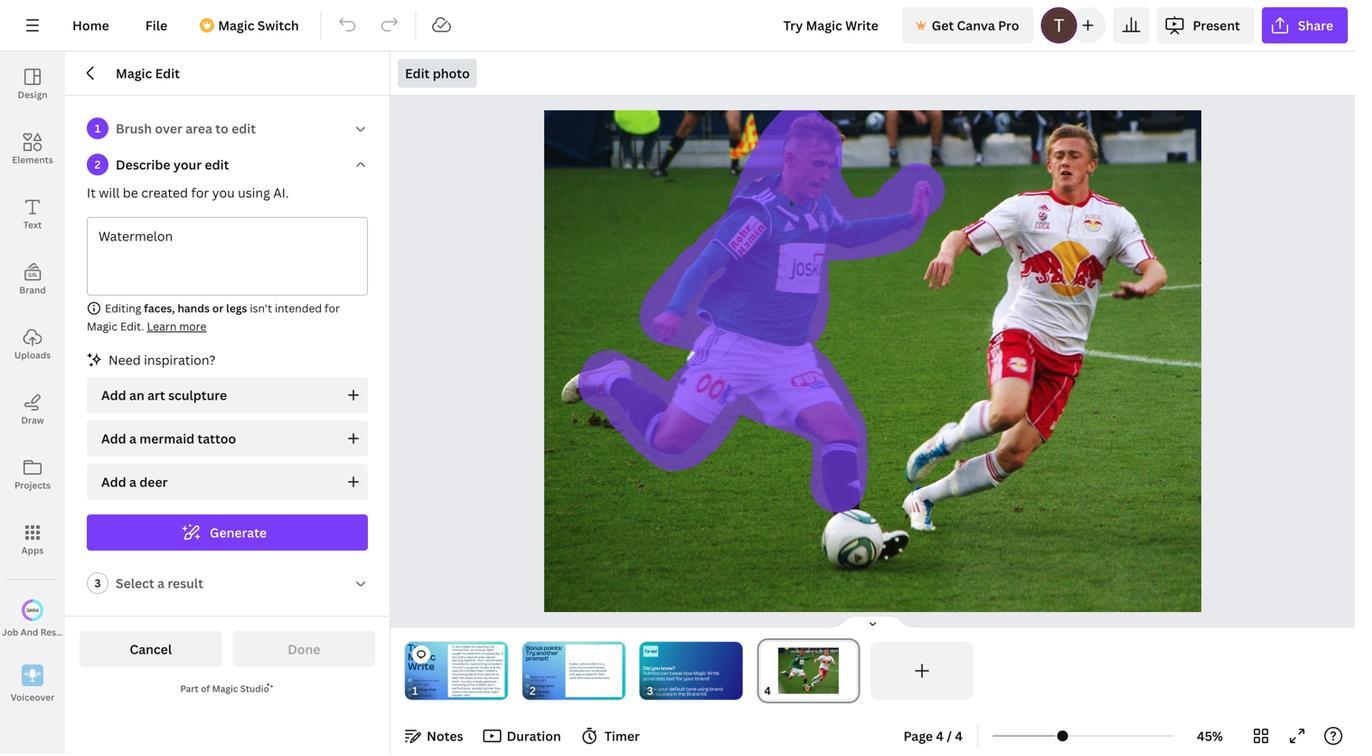 Task type: locate. For each thing, give the bounding box(es) containing it.
elements button
[[0, 117, 65, 182]]

0 horizontal spatial 3
[[94, 576, 101, 591]]

1 horizontal spatial 1
[[410, 679, 411, 682]]

and down "kudos"
[[570, 673, 575, 677]]

did
[[643, 665, 651, 671]]

3 left sprinkle
[[527, 691, 528, 694]]

1 vertical spatial add
[[101, 430, 126, 447]]

0 vertical spatial be
[[123, 184, 138, 201]]

on up 3 click sprinkle fairy dust at the bottom of page
[[531, 679, 534, 683]]

0 horizontal spatial how
[[488, 687, 494, 691]]

2 vertical spatial your
[[658, 686, 669, 692]]

2 4 from the left
[[956, 728, 963, 745]]

0 horizontal spatial an
[[129, 387, 144, 404]]

2 horizontal spatial your
[[684, 675, 695, 682]]

kit
[[702, 691, 707, 698]]

2 vertical spatial 1
[[410, 679, 411, 682]]

4 left /
[[936, 728, 944, 745]]

1 horizontal spatial using
[[698, 686, 709, 692]]

brand left kit at the bottom
[[687, 691, 701, 698]]

1 horizontal spatial your
[[658, 686, 669, 692]]

text up rewrite
[[428, 679, 433, 683]]

recognized
[[591, 669, 607, 673]]

notes button
[[398, 722, 471, 751]]

coordinated
[[485, 659, 503, 663]]

crowds
[[473, 680, 483, 684]]

4 right /
[[956, 728, 963, 745]]

created
[[141, 184, 188, 201], [484, 669, 495, 673]]

and down are
[[584, 676, 590, 680]]

1 vertical spatial created
[[484, 669, 495, 673]]

0 horizontal spatial 2
[[95, 157, 101, 172]]

get canva pro
[[932, 17, 1020, 34]]

45%
[[1198, 728, 1224, 745]]

squirrel's
[[452, 669, 465, 673]]

select inside select the text box on the right 1 2 click magic write
[[531, 675, 539, 679]]

1 horizontal spatial 3
[[410, 694, 411, 697]]

text up sprinkle
[[545, 675, 551, 679]]

hard
[[570, 676, 576, 680]]

your up it will be created for you using ai.
[[174, 156, 202, 173]]

0 vertical spatial how
[[684, 670, 693, 677]]

employees
[[570, 669, 585, 673]]

sprinkle
[[538, 690, 550, 694]]

2 up it
[[95, 157, 101, 172]]

2 edit from the left
[[405, 65, 430, 82]]

using left ai.
[[238, 184, 270, 201]]

0 vertical spatial 1
[[95, 121, 101, 136]]

your inside tweak your default tone using brand voice located in the brand kit
[[658, 686, 669, 692]]

box inside try magic write select the text box on the right 1 2 3 click magic write click rewrite
[[434, 679, 439, 683]]

brand up uploads button
[[19, 284, 46, 296]]

on left them.
[[413, 682, 417, 686]]

0 horizontal spatial your
[[174, 156, 202, 173]]

edit.
[[120, 319, 144, 334]]

or
[[212, 301, 224, 316]]

2 add from the top
[[101, 430, 126, 447]]

1 horizontal spatial edit
[[405, 65, 430, 82]]

0 horizontal spatial brand
[[19, 284, 46, 296]]

appreciated
[[576, 673, 593, 677]]

0 horizontal spatial edit
[[155, 65, 180, 82]]

0 horizontal spatial created
[[141, 184, 188, 201]]

square
[[486, 655, 496, 659]]

2 vertical spatial 2
[[410, 688, 411, 691]]

1 horizontal spatial city
[[490, 645, 495, 649]]

strides
[[480, 666, 489, 670]]

edit inside popup button
[[405, 65, 430, 82]]

squirrel
[[467, 655, 478, 659]]

add up add a deer
[[101, 430, 126, 447]]

0 horizontal spatial edit
[[205, 156, 229, 173]]

1 horizontal spatial try
[[526, 649, 535, 657]]

0 vertical spatial 2
[[95, 157, 101, 172]]

0 horizontal spatial using
[[238, 184, 270, 201]]

it
[[87, 184, 96, 201]]

are
[[586, 669, 590, 673]]

0 horizontal spatial right
[[423, 682, 429, 686]]

page
[[904, 728, 933, 745]]

1 horizontal spatial be
[[464, 690, 468, 694]]

resume
[[40, 626, 75, 638]]

describe
[[116, 156, 171, 173]]

intersection,
[[452, 648, 470, 652]]

you left ai.
[[212, 184, 235, 201]]

edit down file
[[155, 65, 180, 82]]

ta-da!
[[645, 649, 657, 654]]

came
[[452, 690, 460, 694]]

0 horizontal spatial their
[[478, 659, 485, 663]]

did you know? admins can tweak how magic write generates text for your brand!
[[643, 665, 720, 682]]

gathered,
[[484, 680, 497, 684]]

add down need
[[101, 387, 126, 404]]

default
[[669, 686, 685, 692]]

their down where on the left bottom of the page
[[598, 673, 605, 677]]

click up 3 click sprinkle fairy dust at the bottom of page
[[531, 684, 537, 688]]

add for add a mermaid tattoo
[[101, 430, 126, 447]]

magic down the editing
[[87, 319, 118, 334]]

1 horizontal spatial you
[[652, 665, 660, 671]]

created up "around"
[[484, 669, 495, 673]]

sight
[[487, 648, 494, 652]]

created down describe your edit
[[141, 184, 188, 201]]

voice
[[643, 691, 655, 698]]

in
[[674, 691, 678, 698]]

1 vertical spatial brand
[[687, 691, 701, 698]]

done
[[288, 641, 321, 658]]

bonus points: try another prompt! kudos culture refers to a work environment where employees are recognized and appreciated for their hard work and contributions.
[[526, 644, 610, 680]]

Page title text field
[[779, 682, 786, 700]]

0 horizontal spatial box
[[434, 679, 439, 683]]

da!
[[651, 649, 657, 654]]

1 left the brush
[[95, 121, 101, 136]]

2 up 3 click sprinkle fairy dust at the bottom of page
[[527, 685, 528, 688]]

learn
[[147, 319, 177, 334]]

0 vertical spatial brand
[[19, 284, 46, 296]]

work right hard
[[577, 676, 584, 680]]

0 horizontal spatial 4
[[936, 728, 944, 745]]

0 vertical spatial an
[[129, 387, 144, 404]]

for up default
[[676, 675, 683, 682]]

an up squirrel
[[471, 648, 474, 652]]

2 vertical spatial add
[[101, 474, 126, 491]]

2 horizontal spatial 3
[[527, 691, 528, 694]]

using
[[238, 184, 270, 201], [698, 686, 709, 692]]

0 vertical spatial created
[[141, 184, 188, 201]]

0 vertical spatial their
[[478, 659, 485, 663]]

you right did
[[652, 665, 660, 671]]

how
[[684, 670, 693, 677], [488, 687, 494, 691]]

hide pages image
[[830, 615, 917, 630]]

to inside bonus points: try another prompt! kudos culture refers to a work environment where employees are recognized and appreciated for their hard work and contributions.
[[599, 662, 602, 666]]

magic up rewrite
[[420, 688, 429, 692]]

of right part at the left bottom of the page
[[201, 683, 210, 695]]

magic up tone
[[694, 670, 707, 677]]

1 vertical spatial using
[[698, 686, 709, 692]]

0 horizontal spatial text
[[428, 679, 433, 683]]

using down brand! in the bottom right of the page
[[698, 686, 709, 692]]

home
[[72, 17, 109, 34]]

their inside in the middle of a bustling city intersection, an unusual sight caught the attention of passersby. a lion and a squirrel were square dancing together, their coordinated movements mesmerizing onlookers. the lion's powerful strides and the squirrel's nimble hops created a fascinating dance that seemed to defy the chaos of the city around them. curious crowds gathered, marveling at the unlikely duo's performance, wondering how they came to be there and what might happen next.
[[478, 659, 485, 663]]

happen
[[452, 694, 463, 698]]

1 horizontal spatial 2
[[410, 688, 411, 691]]

be right "will"
[[123, 184, 138, 201]]

your up tone
[[684, 675, 695, 682]]

1 inside try magic write select the text box on the right 1 2 3 click magic write click rewrite
[[410, 679, 411, 682]]

1 vertical spatial 1
[[527, 675, 528, 678]]

lion's
[[458, 666, 466, 670]]

your for edit
[[174, 156, 202, 173]]

0 vertical spatial add
[[101, 387, 126, 404]]

1 horizontal spatial select
[[413, 679, 422, 683]]

magic up sprinkle
[[538, 684, 546, 688]]

right inside try magic write select the text box on the right 1 2 3 click magic write click rewrite
[[423, 682, 429, 686]]

refers
[[590, 662, 598, 666]]

1 horizontal spatial text
[[545, 675, 551, 679]]

bustling
[[478, 645, 489, 649]]

another
[[536, 649, 558, 657]]

1 up 3 click sprinkle fairy dust at the bottom of page
[[527, 675, 528, 678]]

city up unlikely
[[483, 676, 488, 680]]

of
[[472, 645, 475, 649], [482, 652, 485, 656], [474, 676, 477, 680], [201, 683, 210, 695]]

add a deer
[[101, 474, 168, 491]]

1 horizontal spatial edit
[[232, 120, 256, 137]]

0 horizontal spatial on
[[413, 682, 417, 686]]

2 left came
[[410, 688, 411, 691]]

a up "attention"
[[475, 645, 477, 649]]

a up recognized
[[603, 662, 605, 666]]

3 inside 3 click sprinkle fairy dust
[[527, 691, 528, 694]]

mermaid
[[140, 430, 195, 447]]

1 vertical spatial city
[[483, 676, 488, 680]]

be left 'there'
[[464, 690, 468, 694]]

the
[[452, 666, 458, 670]]

1 horizontal spatial how
[[684, 670, 693, 677]]

1 vertical spatial you
[[652, 665, 660, 671]]

to right refers
[[599, 662, 602, 666]]

magic edit
[[116, 65, 180, 82]]

for right are
[[594, 673, 598, 677]]

legs
[[226, 301, 247, 316]]

try left the another
[[526, 649, 535, 657]]

0 horizontal spatial try
[[408, 641, 425, 655]]

for inside isn't intended for magic edit.
[[325, 301, 340, 316]]

0 horizontal spatial select
[[116, 575, 154, 592]]

2 horizontal spatial text
[[667, 675, 675, 682]]

of down bustling
[[482, 652, 485, 656]]

edit down area
[[205, 156, 229, 173]]

for right intended
[[325, 301, 340, 316]]

right inside select the text box on the right 1 2 click magic write
[[540, 679, 547, 683]]

magic down file dropdown button
[[116, 65, 152, 82]]

tweak
[[643, 686, 657, 692]]

1 horizontal spatial created
[[484, 669, 495, 673]]

be inside in the middle of a bustling city intersection, an unusual sight caught the attention of passersby. a lion and a squirrel were square dancing together, their coordinated movements mesmerizing onlookers. the lion's powerful strides and the squirrel's nimble hops created a fascinating dance that seemed to defy the chaos of the city around them. curious crowds gathered, marveling at the unlikely duo's performance, wondering how they came to be there and what might happen next.
[[464, 690, 468, 694]]

3 left select a result
[[94, 576, 101, 591]]

faces,
[[144, 301, 175, 316]]

powerful
[[466, 666, 479, 670]]

generate button
[[87, 515, 368, 551]]

magic inside isn't intended for magic edit.
[[87, 319, 118, 334]]

what
[[483, 690, 490, 694]]

a left mermaid
[[129, 430, 137, 447]]

1 vertical spatial work
[[577, 676, 584, 680]]

1 horizontal spatial brand
[[687, 691, 701, 698]]

2 horizontal spatial 1
[[527, 675, 528, 678]]

studio
[[240, 683, 269, 695]]

and left what
[[477, 690, 482, 694]]

1 left defy
[[410, 679, 411, 682]]

1 horizontal spatial an
[[471, 648, 474, 652]]

1
[[95, 121, 101, 136], [527, 675, 528, 678], [410, 679, 411, 682]]

city up passersby.
[[490, 645, 495, 649]]

try left in
[[408, 641, 425, 655]]

2 horizontal spatial 2
[[527, 685, 528, 688]]

3 inside try magic write select the text box on the right 1 2 3 click magic write click rewrite
[[410, 694, 411, 697]]

right up sprinkle
[[540, 679, 547, 683]]

work
[[570, 666, 576, 670], [577, 676, 584, 680]]

2 horizontal spatial select
[[531, 675, 539, 679]]

2
[[95, 157, 101, 172], [527, 685, 528, 688], [410, 688, 411, 691]]

write
[[408, 660, 435, 673], [708, 670, 720, 677], [547, 684, 554, 688], [429, 688, 437, 692]]

magic left switch
[[218, 17, 255, 34]]

1 horizontal spatial box
[[551, 675, 556, 679]]

add left deer
[[101, 474, 126, 491]]

1 vertical spatial an
[[471, 648, 474, 652]]

edit left "photo"
[[405, 65, 430, 82]]

will
[[99, 184, 120, 201]]

1 horizontal spatial their
[[598, 673, 605, 677]]

1 vertical spatial how
[[488, 687, 494, 691]]

add
[[101, 387, 126, 404], [101, 430, 126, 447], [101, 474, 126, 491]]

isn't intended for magic edit.
[[87, 301, 340, 334]]

0 vertical spatial your
[[174, 156, 202, 173]]

ta-
[[645, 649, 651, 654]]

an left art
[[129, 387, 144, 404]]

1 vertical spatial their
[[598, 673, 605, 677]]

over
[[155, 120, 183, 137]]

their up strides
[[478, 659, 485, 663]]

for inside did you know? admins can tweak how magic write generates text for your brand!
[[676, 675, 683, 682]]

part of
[[180, 683, 212, 695]]

edit right area
[[232, 120, 256, 137]]

your right tweak
[[658, 686, 669, 692]]

for inside bonus points: try another prompt! kudos culture refers to a work environment where employees are recognized and appreciated for their hard work and contributions.
[[594, 673, 598, 677]]

select the text box on the right 1 2 click magic write
[[527, 675, 556, 688]]

right up rewrite
[[423, 682, 429, 686]]

1 horizontal spatial on
[[531, 679, 534, 683]]

click left rewrite
[[413, 694, 420, 698]]

page 4 / 4
[[904, 728, 963, 745]]

dancing
[[452, 659, 463, 663]]

0 horizontal spatial be
[[123, 184, 138, 201]]

2 inside select the text box on the right 1 2 click magic write
[[527, 685, 528, 688]]

magic inside button
[[218, 17, 255, 34]]

work up hard
[[570, 666, 576, 670]]

get
[[932, 17, 954, 34]]

1 vertical spatial 2
[[527, 685, 528, 688]]

1 horizontal spatial right
[[540, 679, 547, 683]]

1 vertical spatial your
[[684, 675, 695, 682]]

how left they
[[488, 687, 494, 691]]

add for add an art sculpture
[[101, 387, 126, 404]]

0 vertical spatial using
[[238, 184, 270, 201]]

to right area
[[216, 120, 229, 137]]

click left dust in the bottom left of the page
[[531, 690, 537, 694]]

in the middle of a bustling city intersection, an unusual sight caught the attention of passersby. a lion and a squirrel were square dancing together, their coordinated movements mesmerizing onlookers. the lion's powerful strides and the squirrel's nimble hops created a fascinating dance that seemed to defy the chaos of the city around them. curious crowds gathered, marveling at the unlikely duo's performance, wondering how they came to be there and what might happen next.
[[452, 645, 503, 698]]

box left hard
[[551, 675, 556, 679]]

select left result
[[116, 575, 154, 592]]

select a result
[[116, 575, 203, 592]]

3 left rewrite
[[410, 694, 411, 697]]

a left deer
[[129, 474, 137, 491]]

them.
[[452, 680, 460, 684]]

add for add a deer
[[101, 474, 126, 491]]

add an art sculpture button
[[87, 377, 368, 413]]

how inside in the middle of a bustling city intersection, an unusual sight caught the attention of passersby. a lion and a squirrel were square dancing together, their coordinated movements mesmerizing onlookers. the lion's powerful strides and the squirrel's nimble hops created a fascinating dance that seemed to defy the chaos of the city around them. curious crowds gathered, marveling at the unlikely duo's performance, wondering how they came to be there and what might happen next.
[[488, 687, 494, 691]]

box left defy
[[434, 679, 439, 683]]

magic inside did you know? admins can tweak how magic write generates text for your brand!
[[694, 670, 707, 677]]

magic inside select the text box on the right 1 2 click magic write
[[538, 684, 546, 688]]

edit photo
[[405, 65, 470, 82]]

1 horizontal spatial 4
[[956, 728, 963, 745]]

how right tweak
[[684, 670, 693, 677]]

file button
[[131, 7, 182, 43]]

share
[[1299, 17, 1334, 34]]

2 inside try magic write select the text box on the right 1 2 3 click magic write click rewrite
[[410, 688, 411, 691]]

select up 3 click sprinkle fairy dust at the bottom of page
[[531, 675, 539, 679]]

text
[[23, 219, 42, 231]]

select up rewrite
[[413, 679, 422, 683]]

3 add from the top
[[101, 474, 126, 491]]

be
[[123, 184, 138, 201], [464, 690, 468, 694]]

on inside try magic write select the text box on the right 1 2 3 click magic write click rewrite
[[413, 682, 417, 686]]

0 horizontal spatial you
[[212, 184, 235, 201]]

side panel tab list
[[0, 52, 87, 717]]

brand!
[[696, 675, 710, 682]]

1 add from the top
[[101, 387, 126, 404]]

your
[[174, 156, 202, 173], [684, 675, 695, 682], [658, 686, 669, 692]]

0 vertical spatial city
[[490, 645, 495, 649]]

text down know?
[[667, 675, 675, 682]]

1 vertical spatial be
[[464, 690, 468, 694]]

around
[[489, 676, 499, 680]]

unusual
[[475, 648, 486, 652]]

an inside button
[[129, 387, 144, 404]]

1 vertical spatial edit
[[205, 156, 229, 173]]



Task type: describe. For each thing, give the bounding box(es) containing it.
present
[[1193, 17, 1241, 34]]

it will be created for you using ai.
[[87, 184, 289, 201]]

select for select a result
[[116, 575, 154, 592]]

their inside bonus points: try another prompt! kudos culture refers to a work environment where employees are recognized and appreciated for their hard work and contributions.
[[598, 673, 605, 677]]

describe your edit
[[116, 156, 229, 173]]

bonus
[[526, 644, 543, 652]]

and down coordinated
[[490, 666, 496, 670]]

magic switch button
[[189, 7, 314, 43]]

try inside try magic write select the text box on the right 1 2 3 click magic write click rewrite
[[408, 641, 425, 655]]

brand button
[[0, 247, 65, 312]]

middle
[[461, 645, 471, 649]]

Design title text field
[[769, 7, 895, 43]]

on inside select the text box on the right 1 2 click magic write
[[531, 679, 534, 683]]

to right came
[[461, 690, 464, 694]]

text button
[[0, 182, 65, 247]]

at
[[467, 683, 470, 687]]

isn't
[[250, 301, 272, 316]]

projects button
[[0, 442, 65, 507]]

job and resume ai
[[2, 626, 87, 638]]

/
[[947, 728, 953, 745]]

a left squirrel
[[464, 655, 466, 659]]

tweak your default tone using brand voice located in the brand kit
[[643, 686, 723, 698]]

try inside bonus points: try another prompt! kudos culture refers to a work environment where employees are recognized and appreciated for their hard work and contributions.
[[526, 649, 535, 657]]

the inside tweak your default tone using brand voice located in the brand kit
[[679, 691, 686, 698]]

where
[[596, 666, 605, 670]]

get canva pro button
[[902, 7, 1034, 43]]

cancel
[[130, 641, 172, 658]]

curious
[[461, 680, 472, 684]]

marveling
[[452, 683, 466, 687]]

select inside try magic write select the text box on the right 1 2 3 click magic write click rewrite
[[413, 679, 422, 683]]

canva
[[957, 17, 996, 34]]

kudos
[[570, 662, 578, 666]]

inspiration?
[[144, 351, 216, 369]]

your inside did you know? admins can tweak how magic write generates text for your brand!
[[684, 675, 695, 682]]

and right lion
[[458, 655, 464, 659]]

dance
[[469, 673, 477, 677]]

timer
[[605, 728, 640, 745]]

fairy
[[531, 694, 537, 698]]

elements
[[12, 154, 53, 166]]

wondering
[[472, 687, 487, 691]]

generates
[[643, 675, 666, 682]]

environment
[[577, 666, 595, 670]]

ai
[[78, 626, 87, 638]]

3 for 3
[[94, 576, 101, 591]]

sculpture
[[168, 387, 227, 404]]

were
[[478, 655, 485, 659]]

deer
[[140, 474, 168, 491]]

done button
[[233, 631, 375, 668]]

0 vertical spatial edit
[[232, 120, 256, 137]]

magic switch
[[218, 17, 299, 34]]

movements
[[452, 662, 469, 666]]

a inside bonus points: try another prompt! kudos culture refers to a work environment where employees are recognized and appreciated for their hard work and contributions.
[[603, 662, 605, 666]]

brush
[[116, 120, 152, 137]]

share button
[[1263, 7, 1349, 43]]

1 edit from the left
[[155, 65, 180, 82]]

hops
[[477, 669, 483, 673]]

you inside did you know? admins can tweak how magic write generates text for your brand!
[[652, 665, 660, 671]]

editing faces, hands or legs
[[105, 301, 247, 316]]

fascinating
[[452, 673, 468, 677]]

know?
[[661, 665, 676, 671]]

design
[[18, 89, 48, 101]]

can
[[661, 670, 669, 677]]

brand inside tweak your default tone using brand voice located in the brand kit
[[687, 691, 701, 698]]

text inside select the text box on the right 1 2 click magic write
[[545, 675, 551, 679]]

duration button
[[478, 722, 569, 751]]

a left result
[[157, 575, 165, 592]]

cancel button
[[80, 631, 222, 668]]

duration
[[507, 728, 561, 745]]

of right middle
[[472, 645, 475, 649]]

how inside did you know? admins can tweak how magic write generates text for your brand!
[[684, 670, 693, 677]]

art
[[147, 387, 165, 404]]

brand inside button
[[19, 284, 46, 296]]

page 4 image
[[757, 642, 860, 700]]

1 4 from the left
[[936, 728, 944, 745]]

It will be created for you using AI. text field
[[88, 218, 367, 295]]

that
[[478, 673, 484, 677]]

chaos
[[465, 676, 473, 680]]

attention
[[468, 652, 481, 656]]

main menu bar
[[0, 0, 1356, 52]]

magic studio
[[212, 683, 269, 695]]

apps
[[21, 545, 44, 557]]

ai.
[[273, 184, 289, 201]]

for down describe your edit
[[191, 184, 209, 201]]

mesmerizing
[[470, 662, 488, 666]]

write inside select the text box on the right 1 2 click magic write
[[547, 684, 554, 688]]

dust
[[538, 694, 544, 698]]

1 inside select the text box on the right 1 2 click magic write
[[527, 675, 528, 678]]

your for default
[[658, 686, 669, 692]]

using inside tweak your default tone using brand voice located in the brand kit
[[698, 686, 709, 692]]

uploads button
[[0, 312, 65, 377]]

text inside try magic write select the text box on the right 1 2 3 click magic write click rewrite
[[428, 679, 433, 683]]

learn more
[[147, 319, 207, 334]]

rewrite
[[421, 694, 432, 698]]

uploads
[[14, 349, 51, 361]]

a down 'onlookers.'
[[496, 669, 497, 673]]

draw button
[[0, 377, 65, 442]]

learn more link
[[147, 319, 207, 334]]

3 click sprinkle fairy dust
[[527, 690, 550, 698]]

select for select the text box on the right 1 2 click magic write
[[531, 675, 539, 679]]

hands
[[178, 301, 210, 316]]

0 horizontal spatial city
[[483, 676, 488, 680]]

created inside in the middle of a bustling city intersection, an unusual sight caught the attention of passersby. a lion and a squirrel were square dancing together, their coordinated movements mesmerizing onlookers. the lion's powerful strides and the squirrel's nimble hops created a fascinating dance that seemed to defy the chaos of the city around them. curious crowds gathered, marveling at the unlikely duo's performance, wondering how they came to be there and what might happen next.
[[484, 669, 495, 673]]

add an art sculpture
[[101, 387, 227, 404]]

magic left lion
[[408, 651, 436, 664]]

magic left the studio
[[212, 683, 238, 695]]

design button
[[0, 52, 65, 117]]

click left came
[[413, 688, 420, 692]]

0 vertical spatial work
[[570, 666, 576, 670]]

to right seemed
[[496, 673, 499, 677]]

write inside did you know? admins can tweak how magic write generates text for your brand!
[[708, 670, 720, 677]]

need
[[109, 351, 141, 369]]

click inside 3 click sprinkle fairy dust
[[531, 690, 537, 694]]

located
[[656, 691, 673, 698]]

0 horizontal spatial 1
[[95, 121, 101, 136]]

3 for 3 click sprinkle fairy dust
[[527, 691, 528, 694]]

notes
[[427, 728, 464, 745]]

points:
[[544, 644, 562, 652]]

0 vertical spatial you
[[212, 184, 235, 201]]

add a mermaid tattoo button
[[87, 421, 368, 457]]

brush over area to edit
[[116, 120, 256, 137]]

click inside select the text box on the right 1 2 click magic write
[[531, 684, 537, 688]]

text inside did you know? admins can tweak how magic write generates text for your brand!
[[667, 675, 675, 682]]

an inside in the middle of a bustling city intersection, an unusual sight caught the attention of passersby. a lion and a squirrel were square dancing together, their coordinated movements mesmerizing onlookers. the lion's powerful strides and the squirrel's nimble hops created a fascinating dance that seemed to defy the chaos of the city around them. curious crowds gathered, marveling at the unlikely duo's performance, wondering how they came to be there and what might happen next.
[[471, 648, 474, 652]]

there
[[469, 690, 476, 694]]

nimble
[[466, 669, 476, 673]]

projects
[[14, 479, 51, 492]]

contributions.
[[591, 676, 610, 680]]

admins
[[643, 670, 660, 677]]

home link
[[58, 7, 124, 43]]

box inside select the text box on the right 1 2 click magic write
[[551, 675, 556, 679]]

page 4 / 4 button
[[897, 722, 971, 751]]

of right chaos at bottom
[[474, 676, 477, 680]]



Task type: vqa. For each thing, say whether or not it's contained in the screenshot.
Select within the SELECT THE TEXT BOX ON THE RIGHT 1 2 CLICK MAGIC WRITE
yes



